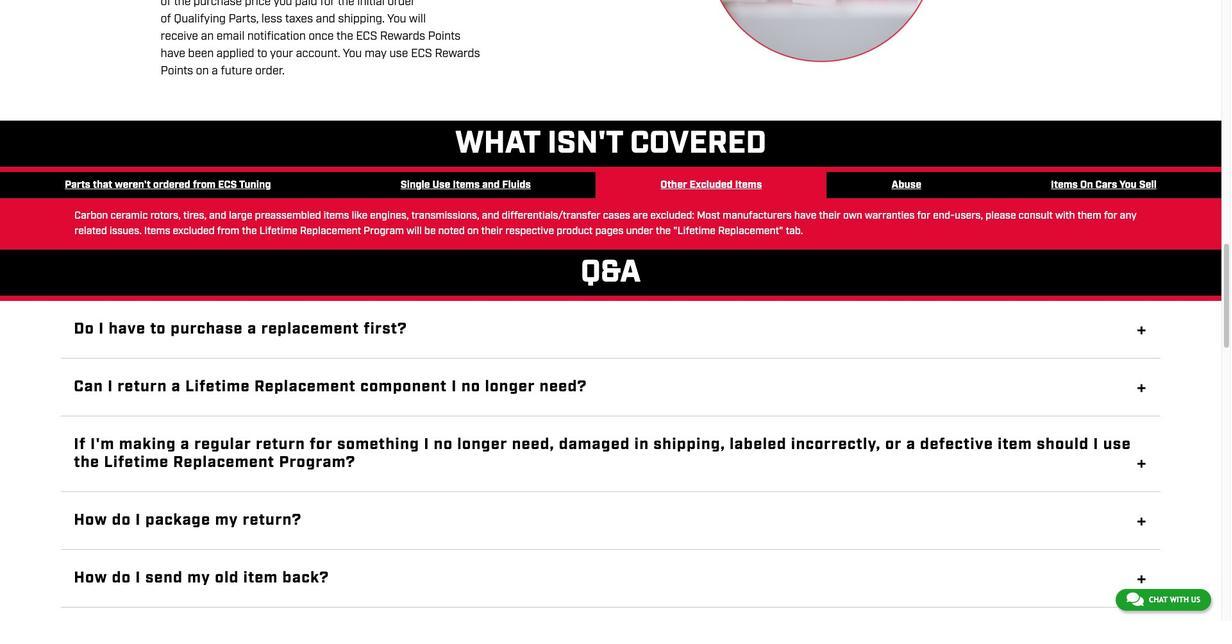 Task type: describe. For each thing, give the bounding box(es) containing it.
lifetime inside carbon ceramic rotors, tires, and large preassembled items like engines, transmissions, and differentials/transfer cases are excluded: most manufacturers have their own warranties for end-users, please consult with them for any related issues. items excluded from the lifetime replacement program will be noted on their respective product pages under the "lifetime replacement" tab.
[[260, 225, 298, 238]]

on
[[1081, 178, 1094, 192]]

2 horizontal spatial for
[[1105, 209, 1118, 223]]

preassembled
[[255, 209, 321, 223]]

excluded
[[690, 178, 733, 192]]

on inside carbon ceramic rotors, tires, and large preassembled items like engines, transmissions, and differentials/transfer cases are excluded: most manufacturers have their own warranties for end-users, please consult with them for any related issues. items excluded from the lifetime replacement program will be noted on their respective product pages under the "lifetime replacement" tab.
[[467, 225, 479, 238]]

respective
[[506, 225, 554, 238]]

them
[[1078, 209, 1102, 223]]

have for their
[[795, 209, 817, 223]]

any
[[1121, 209, 1137, 223]]

future
[[221, 64, 253, 79]]

single
[[401, 178, 430, 192]]

"lifetime
[[674, 225, 716, 238]]

in
[[635, 434, 649, 455]]

0 vertical spatial their
[[819, 209, 841, 223]]

fluids
[[502, 178, 531, 192]]

0 vertical spatial points
[[428, 29, 461, 44]]

parts
[[65, 178, 90, 192]]

q&a
[[581, 252, 641, 293]]

ordered
[[153, 178, 190, 192]]

1 vertical spatial with
[[1171, 595, 1190, 604]]

0 horizontal spatial you
[[343, 46, 362, 62]]

transmissions,
[[412, 209, 480, 223]]

use inside if i'm making a regular return for something i no longer need, damaged in shipping, labeled incorrectly, or a defective item should i use the lifetime replacement program?
[[1104, 434, 1132, 455]]

and inside button
[[482, 178, 500, 192]]

chat with us link
[[1116, 589, 1212, 611]]

email
[[217, 29, 245, 44]]

chat with us
[[1150, 595, 1201, 604]]

under
[[626, 225, 654, 238]]

the down large
[[242, 225, 257, 238]]

i right can
[[108, 377, 113, 397]]

your
[[270, 46, 293, 62]]

cars
[[1096, 178, 1118, 192]]

i'm
[[90, 434, 115, 455]]

damaged
[[559, 434, 630, 455]]

taxes
[[285, 12, 313, 27]]

consult
[[1019, 209, 1053, 223]]

will inside carbon ceramic rotors, tires, and large preassembled items like engines, transmissions, and differentials/transfer cases are excluded: most manufacturers have their own warranties for end-users, please consult with them for any related issues. items excluded from the lifetime replacement program will be noted on their respective product pages under the "lifetime replacement" tab.
[[407, 225, 422, 238]]

shipping.
[[338, 12, 385, 27]]

item inside if i'm making a regular return for something i no longer need, damaged in shipping, labeled incorrectly, or a defective item should i use the lifetime replacement program?
[[998, 434, 1033, 455]]

single use items and fluids button
[[336, 172, 596, 199]]

parts that weren't ordered from ecs tuning
[[65, 178, 271, 192]]

1 horizontal spatial lifetime
[[185, 377, 250, 397]]

other excluded items
[[661, 178, 762, 192]]

return inside if i'm making a regular return for something i no longer need, damaged in shipping, labeled incorrectly, or a defective item should i use the lifetime replacement program?
[[256, 434, 305, 455]]

other
[[661, 178, 688, 192]]

and inside of qualifying parts, less taxes and shipping. you will receive an email notification once the ecs rewards points have been applied to your account. you may use ecs rewards points on a future order.
[[316, 12, 335, 27]]

0 horizontal spatial their
[[481, 225, 503, 238]]

i left send
[[136, 568, 141, 588]]

abuse button
[[827, 172, 987, 199]]

us
[[1192, 595, 1201, 604]]

items up manufacturers
[[735, 178, 762, 192]]

1 vertical spatial to
[[150, 319, 166, 339]]

how for how do i send my old item back?
[[74, 568, 108, 588]]

tuning
[[239, 178, 271, 192]]

items inside carbon ceramic rotors, tires, and large preassembled items like engines, transmissions, and differentials/transfer cases are excluded: most manufacturers have their own warranties for end-users, please consult with them for any related issues. items excluded from the lifetime replacement program will be noted on their respective product pages under the "lifetime replacement" tab.
[[144, 225, 170, 238]]

the inside if i'm making a regular return for something i no longer need, damaged in shipping, labeled incorrectly, or a defective item should i use the lifetime replacement program?
[[74, 453, 100, 473]]

items left the on
[[1052, 178, 1078, 192]]

of qualifying parts, less taxes and shipping. you will receive an email notification once the ecs rewards points have been applied to your account. you may use ecs rewards points on a future order.
[[161, 12, 480, 79]]

comments image
[[1127, 592, 1144, 607]]

been
[[188, 46, 214, 62]]

something
[[337, 434, 420, 455]]

covered
[[631, 123, 767, 164]]

end-
[[934, 209, 955, 223]]

a inside of qualifying parts, less taxes and shipping. you will receive an email notification once the ecs rewards points have been applied to your account. you may use ecs rewards points on a future order.
[[212, 64, 218, 79]]

that
[[93, 178, 112, 192]]

making
[[119, 434, 176, 455]]

cases
[[603, 209, 631, 223]]

from inside carbon ceramic rotors, tires, and large preassembled items like engines, transmissions, and differentials/transfer cases are excluded: most manufacturers have their own warranties for end-users, please consult with them for any related issues. items excluded from the lifetime replacement program will be noted on their respective product pages under the "lifetime replacement" tab.
[[217, 225, 240, 238]]

are
[[633, 209, 648, 223]]

and down single use items and fluids button
[[482, 209, 500, 223]]

replacement"
[[718, 225, 784, 238]]

applied
[[217, 46, 254, 62]]

noted
[[439, 225, 465, 238]]

regular
[[194, 434, 251, 455]]

back?
[[283, 568, 329, 588]]

other excluded items tab panel
[[74, 209, 1148, 239]]

differentials/transfer
[[502, 209, 601, 223]]

items right "use"
[[453, 178, 480, 192]]

carbon ceramic rotors, tires, and large preassembled items like engines, transmissions, and differentials/transfer cases are excluded: most manufacturers have their own warranties for end-users, please consult with them for any related issues. items excluded from the lifetime replacement program will be noted on their respective product pages under the "lifetime replacement" tab.
[[74, 209, 1137, 238]]

lifetime inside if i'm making a regular return for something i no longer need, damaged in shipping, labeled incorrectly, or a defective item should i use the lifetime replacement program?
[[104, 453, 169, 473]]

need?
[[540, 377, 587, 397]]

my for old
[[187, 568, 211, 588]]

or
[[886, 434, 902, 455]]

how do i package my return?
[[74, 510, 302, 531]]

notification
[[247, 29, 306, 44]]

ecs inside button
[[218, 178, 237, 192]]

return?
[[243, 510, 302, 531]]

need,
[[512, 434, 555, 455]]

you inside button
[[1120, 178, 1137, 192]]

large
[[229, 209, 253, 223]]

0 vertical spatial longer
[[485, 377, 535, 397]]

abuse
[[892, 178, 922, 192]]

program
[[364, 225, 404, 238]]

the down excluded:
[[656, 225, 671, 238]]

issues.
[[110, 225, 142, 238]]

what isn't covered
[[455, 123, 767, 164]]



Task type: locate. For each thing, give the bounding box(es) containing it.
0 vertical spatial item
[[998, 434, 1033, 455]]

2 vertical spatial replacement
[[173, 453, 275, 473]]

an
[[201, 29, 214, 44]]

have inside of qualifying parts, less taxes and shipping. you will receive an email notification once the ecs rewards points have been applied to your account. you may use ecs rewards points on a future order.
[[161, 46, 185, 62]]

like
[[352, 209, 368, 223]]

you right shipping.
[[388, 12, 407, 27]]

can
[[74, 377, 103, 397]]

2 how from the top
[[74, 568, 108, 588]]

most
[[697, 209, 721, 223]]

1 horizontal spatial points
[[428, 29, 461, 44]]

account.
[[296, 46, 340, 62]]

manufacturers
[[723, 209, 792, 223]]

the right once
[[337, 29, 353, 44]]

1 horizontal spatial rewards
[[435, 46, 480, 62]]

will
[[409, 12, 426, 27], [407, 225, 422, 238]]

1 vertical spatial points
[[161, 64, 193, 79]]

for left end-
[[918, 209, 931, 223]]

0 horizontal spatial on
[[196, 64, 209, 79]]

ecs right may
[[411, 46, 432, 62]]

0 horizontal spatial item
[[244, 568, 278, 588]]

i right the something
[[424, 434, 430, 455]]

my left old
[[187, 568, 211, 588]]

from down large
[[217, 225, 240, 238]]

2 vertical spatial have
[[109, 319, 146, 339]]

from inside button
[[193, 178, 216, 192]]

0 vertical spatial my
[[215, 510, 238, 531]]

my left return?
[[215, 510, 238, 531]]

you
[[388, 12, 407, 27], [343, 46, 362, 62], [1120, 178, 1137, 192]]

engines,
[[370, 209, 409, 223]]

1 horizontal spatial to
[[257, 46, 267, 62]]

0 vertical spatial ecs
[[356, 29, 377, 44]]

1 vertical spatial how
[[74, 568, 108, 588]]

1 do from the top
[[112, 510, 131, 531]]

1 how from the top
[[74, 510, 108, 531]]

for inside if i'm making a regular return for something i no longer need, damaged in shipping, labeled incorrectly, or a defective item should i use the lifetime replacement program?
[[310, 434, 333, 455]]

lifetime down preassembled
[[260, 225, 298, 238]]

0 horizontal spatial to
[[150, 319, 166, 339]]

1 vertical spatial no
[[434, 434, 453, 455]]

tab.
[[786, 225, 804, 238]]

0 vertical spatial no
[[462, 377, 481, 397]]

users,
[[955, 209, 984, 223]]

2 vertical spatial ecs
[[218, 178, 237, 192]]

use right may
[[390, 46, 408, 62]]

ceramic
[[110, 209, 148, 223]]

tab list containing parts that weren't ordered from ecs tuning
[[0, 172, 1222, 199]]

0 horizontal spatial for
[[310, 434, 333, 455]]

excluded:
[[651, 209, 695, 223]]

my for return?
[[215, 510, 238, 531]]

chat
[[1150, 595, 1168, 604]]

and
[[316, 12, 335, 27], [482, 178, 500, 192], [209, 209, 227, 223], [482, 209, 500, 223]]

weren't
[[115, 178, 151, 192]]

1 horizontal spatial no
[[462, 377, 481, 397]]

how for how do i package my return?
[[74, 510, 108, 531]]

0 horizontal spatial rewards
[[380, 29, 425, 44]]

may
[[365, 46, 387, 62]]

1 horizontal spatial my
[[215, 510, 238, 531]]

incorrectly,
[[792, 434, 881, 455]]

to left purchase
[[150, 319, 166, 339]]

0 vertical spatial to
[[257, 46, 267, 62]]

i right do on the bottom
[[99, 319, 104, 339]]

to up order. in the left top of the page
[[257, 46, 267, 62]]

you left may
[[343, 46, 362, 62]]

qualifying
[[174, 12, 226, 27]]

other excluded items button
[[596, 172, 827, 199]]

2 vertical spatial lifetime
[[104, 453, 169, 473]]

once
[[309, 29, 334, 44]]

do for send
[[112, 568, 131, 588]]

be
[[425, 225, 436, 238]]

2 horizontal spatial have
[[795, 209, 817, 223]]

the inside of qualifying parts, less taxes and shipping. you will receive an email notification once the ecs rewards points have been applied to your account. you may use ecs rewards points on a future order.
[[337, 29, 353, 44]]

replacement inside if i'm making a regular return for something i no longer need, damaged in shipping, labeled incorrectly, or a defective item should i use the lifetime replacement program?
[[173, 453, 275, 473]]

1 vertical spatial you
[[343, 46, 362, 62]]

0 horizontal spatial with
[[1056, 209, 1076, 223]]

do
[[112, 510, 131, 531], [112, 568, 131, 588]]

pages
[[596, 225, 624, 238]]

and right tires,
[[209, 209, 227, 223]]

0 vertical spatial replacement
[[300, 225, 361, 238]]

1 vertical spatial item
[[244, 568, 278, 588]]

do left send
[[112, 568, 131, 588]]

1 vertical spatial rewards
[[435, 46, 480, 62]]

from up tires,
[[193, 178, 216, 192]]

send
[[145, 568, 183, 588]]

0 horizontal spatial my
[[187, 568, 211, 588]]

parts,
[[229, 12, 259, 27]]

0 vertical spatial with
[[1056, 209, 1076, 223]]

0 vertical spatial do
[[112, 510, 131, 531]]

their
[[819, 209, 841, 223], [481, 225, 503, 238]]

0 horizontal spatial lifetime
[[104, 453, 169, 473]]

if i'm making a regular return for something i no longer need, damaged in shipping, labeled incorrectly, or a defective item should i use the lifetime replacement program?
[[74, 434, 1132, 473]]

excluded
[[173, 225, 215, 238]]

1 vertical spatial ecs
[[411, 46, 432, 62]]

i left package
[[136, 510, 141, 531]]

0 horizontal spatial points
[[161, 64, 193, 79]]

0 vertical spatial have
[[161, 46, 185, 62]]

less
[[262, 12, 283, 27]]

item left "should"
[[998, 434, 1033, 455]]

old
[[215, 568, 239, 588]]

1 vertical spatial on
[[467, 225, 479, 238]]

0 horizontal spatial from
[[193, 178, 216, 192]]

items
[[324, 209, 349, 223]]

have up tab.
[[795, 209, 817, 223]]

1 vertical spatial my
[[187, 568, 211, 588]]

2 do from the top
[[112, 568, 131, 588]]

longer left need,
[[458, 434, 508, 455]]

will right shipping.
[[409, 12, 426, 27]]

lifetime replacement image
[[707, 0, 936, 62]]

no inside if i'm making a regular return for something i no longer need, damaged in shipping, labeled incorrectly, or a defective item should i use the lifetime replacement program?
[[434, 434, 453, 455]]

have down receive
[[161, 46, 185, 62]]

use
[[390, 46, 408, 62], [1104, 434, 1132, 455]]

0 vertical spatial rewards
[[380, 29, 425, 44]]

1 horizontal spatial item
[[998, 434, 1033, 455]]

with left them
[[1056, 209, 1076, 223]]

1 horizontal spatial on
[[467, 225, 479, 238]]

program?
[[279, 453, 356, 473]]

ecs down shipping.
[[356, 29, 377, 44]]

2 horizontal spatial ecs
[[411, 46, 432, 62]]

replacement inside carbon ceramic rotors, tires, and large preassembled items like engines, transmissions, and differentials/transfer cases are excluded: most manufacturers have their own warranties for end-users, please consult with them for any related issues. items excluded from the lifetime replacement program will be noted on their respective product pages under the "lifetime replacement" tab.
[[300, 225, 361, 238]]

0 vertical spatial use
[[390, 46, 408, 62]]

1 horizontal spatial have
[[161, 46, 185, 62]]

items on cars you sell
[[1052, 178, 1157, 192]]

to inside of qualifying parts, less taxes and shipping. you will receive an email notification once the ecs rewards points have been applied to your account. you may use ecs rewards points on a future order.
[[257, 46, 267, 62]]

0 horizontal spatial use
[[390, 46, 408, 62]]

rotors,
[[150, 209, 181, 223]]

what
[[455, 123, 540, 164]]

package
[[145, 510, 211, 531]]

2 horizontal spatial you
[[1120, 178, 1137, 192]]

my
[[215, 510, 238, 531], [187, 568, 211, 588]]

have inside carbon ceramic rotors, tires, and large preassembled items like engines, transmissions, and differentials/transfer cases are excluded: most manufacturers have their own warranties for end-users, please consult with them for any related issues. items excluded from the lifetime replacement program will be noted on their respective product pages under the "lifetime replacement" tab.
[[795, 209, 817, 223]]

single use items and fluids
[[401, 178, 531, 192]]

and up once
[[316, 12, 335, 27]]

lifetime right if
[[104, 453, 169, 473]]

0 vertical spatial how
[[74, 510, 108, 531]]

sell
[[1140, 178, 1157, 192]]

1 vertical spatial longer
[[458, 434, 508, 455]]

2 horizontal spatial lifetime
[[260, 225, 298, 238]]

related
[[74, 225, 107, 238]]

return right regular
[[256, 434, 305, 455]]

1 horizontal spatial return
[[256, 434, 305, 455]]

tires,
[[183, 209, 207, 223]]

1 horizontal spatial from
[[217, 225, 240, 238]]

have right do on the bottom
[[109, 319, 146, 339]]

order.
[[255, 64, 285, 79]]

should
[[1037, 434, 1090, 455]]

for left the something
[[310, 434, 333, 455]]

0 vertical spatial lifetime
[[260, 225, 298, 238]]

labeled
[[730, 434, 787, 455]]

1 vertical spatial from
[[217, 225, 240, 238]]

0 vertical spatial will
[[409, 12, 426, 27]]

a
[[212, 64, 218, 79], [248, 319, 257, 339], [172, 377, 181, 397], [181, 434, 190, 455], [907, 434, 916, 455]]

on right noted
[[467, 225, 479, 238]]

return
[[118, 377, 167, 397], [256, 434, 305, 455]]

have
[[161, 46, 185, 62], [795, 209, 817, 223], [109, 319, 146, 339]]

first?
[[364, 319, 407, 339]]

with left us
[[1171, 595, 1190, 604]]

i right "should"
[[1094, 434, 1099, 455]]

use right "should"
[[1104, 434, 1132, 455]]

with inside carbon ceramic rotors, tires, and large preassembled items like engines, transmissions, and differentials/transfer cases are excluded: most manufacturers have their own warranties for end-users, please consult with them for any related issues. items excluded from the lifetime replacement program will be noted on their respective product pages under the "lifetime replacement" tab.
[[1056, 209, 1076, 223]]

you left sell
[[1120, 178, 1137, 192]]

on
[[196, 64, 209, 79], [467, 225, 479, 238]]

1 horizontal spatial for
[[918, 209, 931, 223]]

1 vertical spatial return
[[256, 434, 305, 455]]

can i return a lifetime replacement component i no longer need?
[[74, 377, 587, 397]]

longer left "need?"
[[485, 377, 535, 397]]

0 vertical spatial from
[[193, 178, 216, 192]]

0 horizontal spatial return
[[118, 377, 167, 397]]

of
[[161, 12, 171, 27]]

how do i send my old item back?
[[74, 568, 329, 588]]

replacement
[[261, 319, 359, 339]]

for left the any in the top of the page
[[1105, 209, 1118, 223]]

parts that weren't ordered from ecs tuning button
[[0, 172, 336, 199]]

on down 'been'
[[196, 64, 209, 79]]

i right the component
[[452, 377, 457, 397]]

1 vertical spatial have
[[795, 209, 817, 223]]

on inside of qualifying parts, less taxes and shipping. you will receive an email notification once the ecs rewards points have been applied to your account. you may use ecs rewards points on a future order.
[[196, 64, 209, 79]]

1 vertical spatial their
[[481, 225, 503, 238]]

product
[[557, 225, 593, 238]]

0 horizontal spatial have
[[109, 319, 146, 339]]

1 horizontal spatial you
[[388, 12, 407, 27]]

1 vertical spatial replacement
[[255, 377, 356, 397]]

items down rotors,
[[144, 225, 170, 238]]

and left fluids
[[482, 178, 500, 192]]

item right old
[[244, 568, 278, 588]]

rewards
[[380, 29, 425, 44], [435, 46, 480, 62]]

will inside of qualifying parts, less taxes and shipping. you will receive an email notification once the ecs rewards points have been applied to your account. you may use ecs rewards points on a future order.
[[409, 12, 426, 27]]

their left own
[[819, 209, 841, 223]]

2 vertical spatial you
[[1120, 178, 1137, 192]]

1 horizontal spatial ecs
[[356, 29, 377, 44]]

do left package
[[112, 510, 131, 531]]

1 horizontal spatial use
[[1104, 434, 1132, 455]]

do for package
[[112, 510, 131, 531]]

do i have to purchase a replacement first?
[[74, 319, 407, 339]]

their left respective
[[481, 225, 503, 238]]

use inside of qualifying parts, less taxes and shipping. you will receive an email notification once the ecs rewards points have been applied to your account. you may use ecs rewards points on a future order.
[[390, 46, 408, 62]]

warranties
[[865, 209, 915, 223]]

1 vertical spatial will
[[407, 225, 422, 238]]

items on cars you sell button
[[987, 172, 1222, 199]]

1 vertical spatial use
[[1104, 434, 1132, 455]]

ecs left tuning
[[218, 178, 237, 192]]

0 vertical spatial return
[[118, 377, 167, 397]]

1 horizontal spatial with
[[1171, 595, 1190, 604]]

0 horizontal spatial no
[[434, 434, 453, 455]]

the
[[337, 29, 353, 44], [242, 225, 257, 238], [656, 225, 671, 238], [74, 453, 100, 473]]

isn't
[[548, 123, 623, 164]]

have for been
[[161, 46, 185, 62]]

carbon
[[74, 209, 108, 223]]

longer inside if i'm making a regular return for something i no longer need, damaged in shipping, labeled incorrectly, or a defective item should i use the lifetime replacement program?
[[458, 434, 508, 455]]

return right can
[[118, 377, 167, 397]]

will left be
[[407, 225, 422, 238]]

for
[[918, 209, 931, 223], [1105, 209, 1118, 223], [310, 434, 333, 455]]

tab list
[[0, 172, 1222, 199]]

0 horizontal spatial ecs
[[218, 178, 237, 192]]

the left making
[[74, 453, 100, 473]]

lifetime up regular
[[185, 377, 250, 397]]

use
[[433, 178, 451, 192]]

1 vertical spatial lifetime
[[185, 377, 250, 397]]

1 vertical spatial do
[[112, 568, 131, 588]]

0 vertical spatial you
[[388, 12, 407, 27]]

1 horizontal spatial their
[[819, 209, 841, 223]]

0 vertical spatial on
[[196, 64, 209, 79]]



Task type: vqa. For each thing, say whether or not it's contained in the screenshot.
'Search' 'text field'
no



